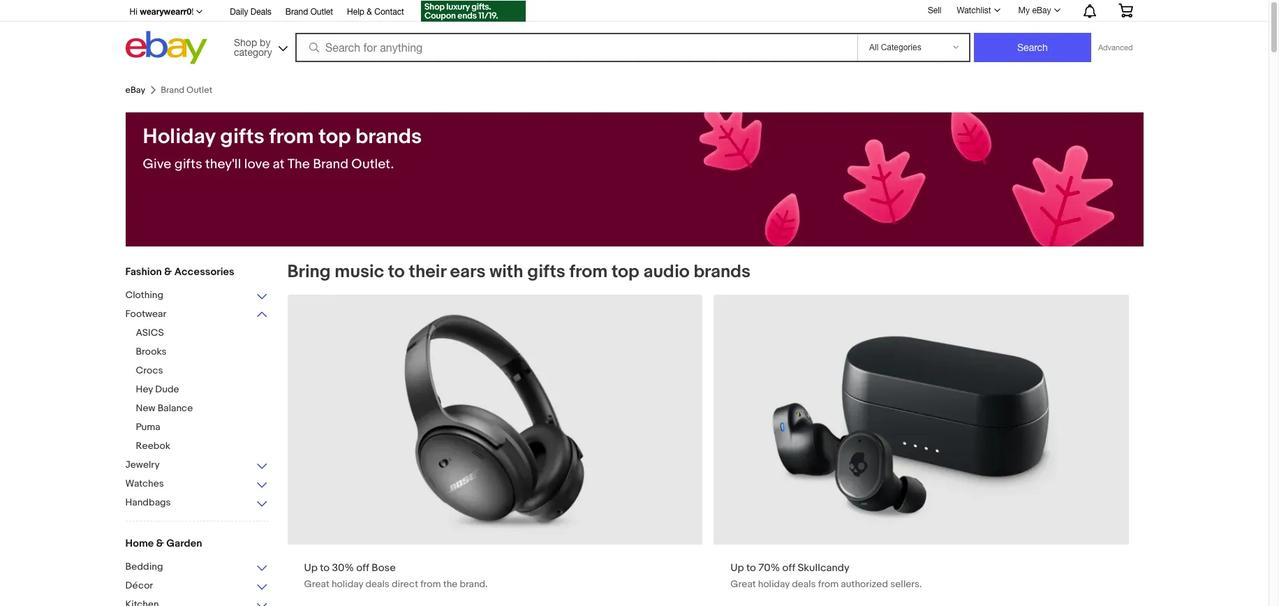 Task type: locate. For each thing, give the bounding box(es) containing it.
0 horizontal spatial top
[[319, 124, 351, 149]]

great for up to 30% off bose
[[304, 578, 329, 590]]

holiday
[[143, 124, 216, 149]]

holiday for 30%
[[332, 578, 363, 590]]

holiday inside up to 70% off skullcandy great holiday deals from authorized sellers.
[[758, 578, 790, 590]]

0 horizontal spatial deals
[[365, 578, 390, 590]]

ebay
[[1032, 6, 1051, 15], [125, 84, 145, 96]]

2 vertical spatial &
[[156, 537, 164, 550]]

&
[[367, 7, 372, 17], [164, 265, 172, 279], [156, 537, 164, 550]]

sell
[[928, 5, 942, 15]]

0 horizontal spatial &
[[156, 537, 164, 550]]

hey
[[136, 383, 153, 395]]

gifts up love
[[220, 124, 265, 149]]

none text field containing up to 70% off skullcandy
[[714, 295, 1129, 606]]

0 horizontal spatial up
[[304, 561, 318, 575]]

None text field
[[714, 295, 1129, 606]]

& for contact
[[367, 7, 372, 17]]

footwear
[[125, 308, 166, 320]]

up for up to 70% off skullcandy
[[731, 561, 744, 575]]

great inside up to 30% off bose great holiday deals direct from the brand.
[[304, 578, 329, 590]]

0 horizontal spatial brand
[[285, 7, 308, 17]]

None text field
[[287, 295, 703, 606]]

1 horizontal spatial holiday
[[758, 578, 790, 590]]

2 great from the left
[[731, 578, 756, 590]]

& right help
[[367, 7, 372, 17]]

off for bose
[[356, 561, 369, 575]]

music
[[335, 261, 384, 283]]

1 vertical spatial gifts
[[174, 156, 202, 172]]

2 holiday from the left
[[758, 578, 790, 590]]

1 vertical spatial brand
[[313, 156, 348, 172]]

ebay link
[[125, 84, 145, 96]]

1 deals from the left
[[365, 578, 390, 590]]

!
[[191, 7, 194, 17]]

1 great from the left
[[304, 578, 329, 590]]

off right 70%
[[782, 561, 795, 575]]

hey dude link
[[136, 383, 279, 397]]

to left 70%
[[747, 561, 756, 575]]

clothing footwear asics brooks crocs hey dude new balance puma reebok jewelry watches handbags
[[125, 289, 193, 508]]

up left 70%
[[731, 561, 744, 575]]

hi
[[130, 7, 137, 17]]

holiday
[[332, 578, 363, 590], [758, 578, 790, 590]]

1 horizontal spatial off
[[782, 561, 795, 575]]

reebok
[[136, 440, 170, 452]]

& for accessories
[[164, 265, 172, 279]]

holiday down 70%
[[758, 578, 790, 590]]

great inside up to 70% off skullcandy great holiday deals from authorized sellers.
[[731, 578, 756, 590]]

dude
[[155, 383, 179, 395]]

brand
[[285, 7, 308, 17], [313, 156, 348, 172]]

daily
[[230, 7, 248, 17]]

to inside up to 70% off skullcandy great holiday deals from authorized sellers.
[[747, 561, 756, 575]]

1 vertical spatial ebay
[[125, 84, 145, 96]]

help & contact link
[[347, 5, 404, 20]]

off inside up to 70% off skullcandy great holiday deals from authorized sellers.
[[782, 561, 795, 575]]

watchlist
[[957, 6, 991, 15]]

at
[[273, 156, 285, 172]]

None submit
[[974, 33, 1091, 62]]

ebay up holiday
[[125, 84, 145, 96]]

fashion & accessories
[[125, 265, 234, 279]]

0 vertical spatial ebay
[[1032, 6, 1051, 15]]

1 vertical spatial &
[[164, 265, 172, 279]]

by
[[260, 37, 271, 48]]

brands inside holiday gifts from top brands give gifts they'll love at the brand outlet.
[[355, 124, 422, 149]]

advanced
[[1098, 43, 1133, 52]]

off right 30%
[[356, 561, 369, 575]]

Search for anything text field
[[297, 34, 855, 61]]

new
[[136, 402, 155, 414]]

2 up from the left
[[731, 561, 744, 575]]

brand right 'the'
[[313, 156, 348, 172]]

great for up to 70% off skullcandy
[[731, 578, 756, 590]]

to inside up to 30% off bose great holiday deals direct from the brand.
[[320, 561, 330, 575]]

home & garden
[[125, 537, 202, 550]]

up left 30%
[[304, 561, 318, 575]]

help
[[347, 7, 365, 17]]

off for skullcandy
[[782, 561, 795, 575]]

deals down bose
[[365, 578, 390, 590]]

1 horizontal spatial &
[[164, 265, 172, 279]]

audio
[[643, 261, 690, 283]]

deals inside up to 30% off bose great holiday deals direct from the brand.
[[365, 578, 390, 590]]

brand inside brand outlet link
[[285, 7, 308, 17]]

up
[[304, 561, 318, 575], [731, 561, 744, 575]]

bring
[[287, 261, 331, 283]]

brands
[[355, 124, 422, 149], [694, 261, 751, 283]]

give
[[143, 156, 171, 172]]

2 horizontal spatial to
[[747, 561, 756, 575]]

from inside holiday gifts from top brands give gifts they'll love at the brand outlet.
[[269, 124, 314, 149]]

2 off from the left
[[782, 561, 795, 575]]

0 horizontal spatial holiday
[[332, 578, 363, 590]]

1 horizontal spatial brand
[[313, 156, 348, 172]]

brooks
[[136, 346, 167, 358]]

0 vertical spatial &
[[367, 7, 372, 17]]

skullcandy
[[798, 561, 850, 575]]

hi wearywearr0 !
[[130, 6, 194, 17]]

gifts for bring
[[527, 261, 565, 283]]

holiday down 30%
[[332, 578, 363, 590]]

1 vertical spatial top
[[612, 261, 639, 283]]

holiday gifts from top brands give gifts they'll love at the brand outlet.
[[143, 124, 422, 172]]

1 up from the left
[[304, 561, 318, 575]]

to left their
[[388, 261, 405, 283]]

1 horizontal spatial great
[[731, 578, 756, 590]]

holiday for 70%
[[758, 578, 790, 590]]

2 horizontal spatial &
[[367, 7, 372, 17]]

from inside up to 70% off skullcandy great holiday deals from authorized sellers.
[[818, 578, 839, 590]]

to for up to 30% off bose
[[320, 561, 330, 575]]

deals for skullcandy
[[792, 578, 816, 590]]

brand left outlet
[[285, 7, 308, 17]]

0 horizontal spatial brands
[[355, 124, 422, 149]]

ebay right my
[[1032, 6, 1051, 15]]

reebok link
[[136, 440, 279, 453]]

1 horizontal spatial to
[[388, 261, 405, 283]]

holiday inside up to 30% off bose great holiday deals direct from the brand.
[[332, 578, 363, 590]]

& inside account 'navigation'
[[367, 7, 372, 17]]

brands up outlet.
[[355, 124, 422, 149]]

asics link
[[136, 327, 279, 340]]

my
[[1019, 6, 1030, 15]]

help & contact
[[347, 7, 404, 17]]

from
[[269, 124, 314, 149], [569, 261, 608, 283], [420, 578, 441, 590], [818, 578, 839, 590]]

1 holiday from the left
[[332, 578, 363, 590]]

contact
[[374, 7, 404, 17]]

to
[[388, 261, 405, 283], [320, 561, 330, 575], [747, 561, 756, 575]]

top inside holiday gifts from top brands give gifts they'll love at the brand outlet.
[[319, 124, 351, 149]]

up inside up to 30% off bose great holiday deals direct from the brand.
[[304, 561, 318, 575]]

up inside up to 70% off skullcandy great holiday deals from authorized sellers.
[[731, 561, 744, 575]]

with
[[490, 261, 523, 283]]

1 off from the left
[[356, 561, 369, 575]]

brand outlet link
[[285, 5, 333, 20]]

shop by category button
[[228, 31, 290, 61]]

0 horizontal spatial off
[[356, 561, 369, 575]]

0 vertical spatial brands
[[355, 124, 422, 149]]

1 horizontal spatial ebay
[[1032, 6, 1051, 15]]

deals inside up to 70% off skullcandy great holiday deals from authorized sellers.
[[792, 578, 816, 590]]

advanced link
[[1091, 34, 1140, 61]]

2 horizontal spatial gifts
[[527, 261, 565, 283]]

0 horizontal spatial to
[[320, 561, 330, 575]]

none text field containing up to 30% off bose
[[287, 295, 703, 606]]

& right home
[[156, 537, 164, 550]]

0 vertical spatial top
[[319, 124, 351, 149]]

& right fashion
[[164, 265, 172, 279]]

to left 30%
[[320, 561, 330, 575]]

0 vertical spatial gifts
[[220, 124, 265, 149]]

1 horizontal spatial top
[[612, 261, 639, 283]]

brands right audio
[[694, 261, 751, 283]]

0 vertical spatial brand
[[285, 7, 308, 17]]

70%
[[759, 561, 780, 575]]

2 deals from the left
[[792, 578, 816, 590]]

top
[[319, 124, 351, 149], [612, 261, 639, 283]]

1 horizontal spatial deals
[[792, 578, 816, 590]]

deals
[[365, 578, 390, 590], [792, 578, 816, 590]]

asics
[[136, 327, 164, 339]]

gifts
[[220, 124, 265, 149], [174, 156, 202, 172], [527, 261, 565, 283]]

1 horizontal spatial up
[[731, 561, 744, 575]]

crocs link
[[136, 365, 279, 378]]

deals down skullcandy
[[792, 578, 816, 590]]

shop
[[234, 37, 257, 48]]

watchlist link
[[949, 2, 1007, 19]]

gifts down holiday
[[174, 156, 202, 172]]

0 horizontal spatial gifts
[[174, 156, 202, 172]]

off
[[356, 561, 369, 575], [782, 561, 795, 575]]

2 vertical spatial gifts
[[527, 261, 565, 283]]

daily deals link
[[230, 5, 272, 20]]

0 horizontal spatial great
[[304, 578, 329, 590]]

off inside up to 30% off bose great holiday deals direct from the brand.
[[356, 561, 369, 575]]

great
[[304, 578, 329, 590], [731, 578, 756, 590]]

bedding
[[125, 561, 163, 573]]

gifts right with
[[527, 261, 565, 283]]

1 vertical spatial brands
[[694, 261, 751, 283]]



Task type: vqa. For each thing, say whether or not it's contained in the screenshot.
the left Brand
yes



Task type: describe. For each thing, give the bounding box(es) containing it.
handbags button
[[125, 496, 268, 510]]

sell link
[[922, 5, 948, 15]]

30%
[[332, 561, 354, 575]]

garden
[[166, 537, 202, 550]]

& for garden
[[156, 537, 164, 550]]

bedding décor
[[125, 561, 163, 591]]

from inside up to 30% off bose great holiday deals direct from the brand.
[[420, 578, 441, 590]]

up to 70% off skullcandy great holiday deals from authorized sellers.
[[731, 561, 922, 590]]

they'll
[[205, 156, 241, 172]]

gifts for holiday
[[174, 156, 202, 172]]

my ebay link
[[1011, 2, 1067, 19]]

up for up to 30% off bose
[[304, 561, 318, 575]]

jewelry
[[125, 459, 160, 471]]

watches button
[[125, 478, 268, 491]]

the
[[288, 156, 310, 172]]

bring music to their ears with gifts from top audio brands
[[287, 261, 751, 283]]

puma link
[[136, 421, 279, 434]]

wearywearr0
[[140, 6, 191, 17]]

brand.
[[460, 578, 488, 590]]

up to 30% off bose great holiday deals direct from the brand.
[[304, 561, 488, 590]]

puma
[[136, 421, 160, 433]]

your shopping cart image
[[1118, 3, 1134, 17]]

footwear button
[[125, 308, 268, 321]]

none submit inside shop by category banner
[[974, 33, 1091, 62]]

home
[[125, 537, 154, 550]]

ears
[[450, 261, 486, 283]]

outlet
[[310, 7, 333, 17]]

accessories
[[174, 265, 234, 279]]

brooks link
[[136, 346, 279, 359]]

authorized
[[841, 578, 888, 590]]

clothing
[[125, 289, 163, 301]]

clothing button
[[125, 289, 268, 302]]

1 horizontal spatial brands
[[694, 261, 751, 283]]

to for up to 70% off skullcandy
[[747, 561, 756, 575]]

crocs
[[136, 365, 163, 376]]

outlet.
[[351, 156, 394, 172]]

shop by category
[[234, 37, 272, 58]]

deals
[[251, 7, 272, 17]]

direct
[[392, 578, 418, 590]]

their
[[409, 261, 446, 283]]

get the coupon image
[[421, 1, 526, 22]]

new balance link
[[136, 402, 279, 415]]

daily deals
[[230, 7, 272, 17]]

jewelry button
[[125, 459, 268, 472]]

handbags
[[125, 496, 171, 508]]

bedding button
[[125, 561, 268, 574]]

décor button
[[125, 580, 268, 593]]

love
[[244, 156, 270, 172]]

my ebay
[[1019, 6, 1051, 15]]

fashion
[[125, 265, 162, 279]]

balance
[[158, 402, 193, 414]]

deals for bose
[[365, 578, 390, 590]]

shop by category banner
[[122, 0, 1143, 68]]

1 horizontal spatial gifts
[[220, 124, 265, 149]]

account navigation
[[122, 0, 1143, 24]]

décor
[[125, 580, 153, 591]]

sellers.
[[890, 578, 922, 590]]

the
[[443, 578, 458, 590]]

0 horizontal spatial ebay
[[125, 84, 145, 96]]

watches
[[125, 478, 164, 490]]

bose
[[372, 561, 396, 575]]

brand outlet
[[285, 7, 333, 17]]

category
[[234, 46, 272, 58]]

ebay inside the my ebay link
[[1032, 6, 1051, 15]]

brand inside holiday gifts from top brands give gifts they'll love at the brand outlet.
[[313, 156, 348, 172]]



